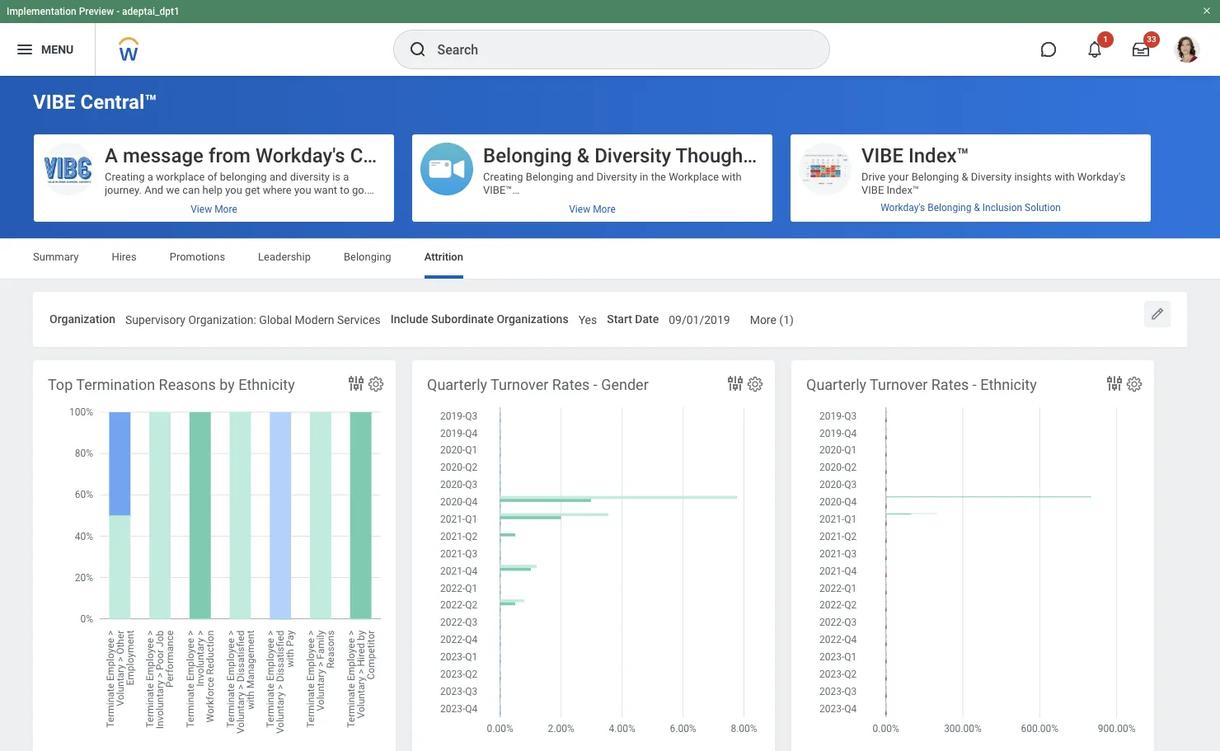 Task type: describe. For each thing, give the bounding box(es) containing it.
start
[[607, 312, 632, 326]]

quarterly turnover rates - gender element
[[412, 360, 775, 751]]

into
[[483, 210, 501, 223]]

all
[[753, 223, 764, 236]]

leaders
[[527, 316, 562, 328]]

date
[[635, 312, 659, 326]]

services
[[337, 313, 381, 327]]

relative
[[906, 210, 943, 223]]

more (1)
[[750, 313, 794, 327]]

yes
[[579, 313, 597, 327]]

include
[[391, 312, 428, 326]]

solutions
[[573, 237, 617, 249]]

focus
[[1023, 210, 1052, 223]]

& left the inclusion
[[974, 202, 980, 214]]

can
[[619, 237, 637, 249]]

systemic
[[611, 408, 654, 420]]

adeptai_dpt1
[[122, 6, 180, 17]]

we're
[[710, 395, 735, 407]]

hires
[[112, 251, 137, 263]]

with inside drive your belonging & diversity insights with workday's vibe index™
[[1055, 171, 1075, 183]]

organization:
[[188, 313, 256, 327]]

top termination reasons by ethnicity element
[[33, 360, 396, 751]]

taylor
[[599, 144, 653, 167]]

practices
[[649, 382, 693, 394]]

quarterly for quarterly turnover rates - gender
[[427, 376, 487, 393]]

2 vertical spatial the
[[651, 302, 666, 315]]

examine
[[588, 382, 629, 394]]

vibe central™
[[33, 91, 157, 114]]

against
[[533, 329, 568, 341]]

include subordinate organizations element
[[579, 303, 597, 333]]

with inside creating belonging and diversity in the workplace with vibe™
[[722, 171, 742, 183]]

social
[[591, 368, 620, 381]]

outcomes
[[571, 329, 619, 341]]

organization element
[[125, 303, 381, 333]]

09/01/2019
[[669, 313, 730, 327]]

action
[[544, 382, 573, 394]]

building
[[545, 302, 583, 315]]

a message from workday's chief diversity officer carin taylor
[[105, 144, 653, 167]]

workplace
[[669, 171, 719, 183]]

global
[[259, 313, 292, 327]]

webinar for intentions
[[516, 342, 555, 354]]

uniting
[[483, 368, 517, 381]]

do
[[508, 197, 520, 209]]

equality
[[637, 276, 674, 288]]

measure relative performance to focus belonging & diversity efforts
[[862, 210, 1111, 236]]

coming
[[483, 276, 520, 288]]

each
[[720, 289, 743, 302]]

how
[[483, 197, 505, 209]]

strategies
[[483, 223, 530, 236]]

0 vertical spatial index™
[[909, 144, 969, 167]]

to up the drive
[[655, 316, 665, 328]]

and inside creating belonging and diversity in the workplace with vibe™
[[576, 171, 594, 183]]

ethnicity for quarterly turnover rates - ethnicity
[[981, 376, 1037, 393]]

1 button
[[1077, 31, 1114, 68]]

a message from workday's chief diversity officer carin taylor button
[[34, 134, 653, 222]]

coming together on the path to equality learn how companies, leaders, and organizations each play a role in building equality. join the webinar with workday leaders and discover ways to assess your intentions against outcomes and drive real change. watch webinar
[[483, 276, 743, 354]]

workday's inside button
[[256, 144, 345, 167]]

in inside uniting at workday for social justice we're taking action to examine our practices and accelerate progress in our company. learn how we're working together to create systemic change both within workday and externally. read blog
[[580, 395, 588, 407]]

& inside measure relative performance to focus belonging & diversity efforts
[[1105, 210, 1111, 223]]

justice
[[623, 368, 658, 381]]

inclusion
[[983, 202, 1022, 214]]

vibe™
[[483, 184, 512, 196]]

belonging inside creating belonging and diversity in the workplace with vibe™
[[526, 171, 573, 183]]

creating belonging and diversity in the workplace with vibe™
[[483, 171, 742, 196]]

0 horizontal spatial leadership
[[258, 251, 311, 263]]

help
[[639, 237, 660, 249]]

intent
[[723, 197, 750, 209]]

& up creating belonging and diversity in the workplace with vibe™
[[577, 144, 590, 167]]

webinar
[[669, 302, 707, 315]]

rates for gender
[[552, 376, 590, 393]]

to up externally.
[[566, 408, 576, 420]]

vibe index™
[[862, 144, 969, 167]]

belonging inside drive your belonging & diversity insights with workday's vibe index™
[[912, 171, 959, 183]]

within
[[718, 408, 747, 420]]

how do you create a culture of belonging and turn intent into impactful actions? in this webinar, we share our strategies for valuing inclusion, belonging, and equity for all and show how our solutions can help you enable change. watch webinar
[[483, 197, 764, 262]]

actions?
[[552, 210, 592, 223]]

summary
[[33, 251, 79, 263]]

a inside how do you create a culture of belonging and turn intent into impactful actions? in this webinar, we share our strategies for valuing inclusion, belonging, and equity for all and show how our solutions can help you enable change. watch webinar
[[575, 197, 580, 209]]

and down "start date"
[[621, 329, 639, 341]]

companies,
[[535, 289, 590, 302]]

of
[[618, 197, 628, 209]]

configure and view chart data image for top termination reasons by ethnicity
[[346, 373, 366, 393]]

main content containing vibe central™
[[0, 76, 1220, 751]]

and down 'together'
[[527, 421, 545, 433]]

your inside drive your belonging & diversity insights with workday's vibe index™
[[888, 171, 909, 183]]

attrition
[[424, 251, 463, 263]]

quarterly turnover rates - ethnicity
[[806, 376, 1037, 393]]

change
[[656, 408, 691, 420]]

in
[[594, 210, 603, 223]]

and down the share on the right of the page
[[685, 223, 703, 236]]

quarterly turnover rates - ethnicity element
[[792, 360, 1154, 751]]

together
[[524, 408, 564, 420]]

- for quarterly turnover rates - gender
[[594, 376, 598, 393]]

and up join
[[633, 289, 650, 302]]

real
[[668, 329, 685, 341]]

workday inside coming together on the path to equality learn how companies, leaders, and organizations each play a role in building equality. join the webinar with workday leaders and discover ways to assess your intentions against outcomes and drive real change. watch webinar
[[483, 316, 524, 328]]

solution
[[1025, 202, 1061, 214]]

belonging
[[631, 197, 678, 209]]

create inside uniting at workday for social justice we're taking action to examine our practices and accelerate progress in our company. learn how we're working together to create systemic change both within workday and externally. read blog
[[578, 408, 608, 420]]

central™
[[80, 91, 157, 114]]

impactful
[[504, 210, 549, 223]]

(1)
[[779, 313, 794, 327]]

1 horizontal spatial leadership
[[755, 144, 853, 167]]

together
[[523, 276, 565, 288]]

Yes text field
[[579, 303, 597, 332]]

equality.
[[586, 302, 625, 315]]

workday's belonging & inclusion solution link
[[791, 195, 1151, 220]]

diversity inside drive your belonging & diversity insights with workday's vibe index™
[[971, 171, 1012, 183]]

supervisory organization: global modern services
[[125, 313, 381, 327]]

create inside how do you create a culture of belonging and turn intent into impactful actions? in this webinar, we share our strategies for valuing inclusion, belonging, and equity for all and show how our solutions can help you enable change. watch webinar
[[542, 197, 572, 209]]

profile logan mcneil image
[[1174, 36, 1201, 66]]

in inside coming together on the path to equality learn how companies, leaders, and organizations each play a role in building equality. join the webinar with workday leaders and discover ways to assess your intentions against outcomes and drive real change. watch webinar
[[534, 302, 543, 315]]

search image
[[408, 40, 428, 59]]

this
[[606, 210, 624, 223]]

quarterly for quarterly turnover rates - ethnicity
[[806, 376, 867, 393]]

notifications element
[[1182, 33, 1196, 46]]

vibe for vibe central™
[[33, 91, 75, 114]]

chief
[[350, 144, 397, 167]]

start date element
[[669, 303, 730, 333]]

inbox large image
[[1133, 41, 1149, 58]]

diversity up creating belonging and diversity in the workplace with vibe™
[[595, 144, 671, 167]]

Supervisory Organization: Global Modern Services text field
[[125, 303, 381, 332]]

notifications large image
[[1087, 41, 1103, 58]]

vibe inside drive your belonging & diversity insights with workday's vibe index™
[[862, 184, 884, 196]]

vibe for vibe index™
[[862, 144, 904, 167]]

turnover for gender
[[491, 376, 549, 393]]



Task type: locate. For each thing, give the bounding box(es) containing it.
belonging down carin
[[526, 171, 573, 183]]

1 vertical spatial you
[[662, 237, 679, 249]]

drive your belonging & diversity insights with workday's vibe index™
[[862, 171, 1126, 196]]

watch inside how do you create a culture of belonging and turn intent into impactful actions? in this webinar, we share our strategies for valuing inclusion, belonging, and equity for all and show how our solutions can help you enable change. watch webinar
[[483, 250, 513, 262]]

1 vertical spatial create
[[578, 408, 608, 420]]

assess
[[667, 316, 701, 328]]

webinar
[[516, 250, 555, 262], [516, 342, 555, 354]]

2 watch from the top
[[483, 342, 513, 354]]

0 vertical spatial the
[[651, 171, 666, 183]]

create up actions?
[[542, 197, 572, 209]]

officer
[[483, 144, 543, 167]]

learn inside uniting at workday for social justice we're taking action to examine our practices and accelerate progress in our company. learn how we're working together to create systemic change both within workday and externally. read blog
[[658, 395, 685, 407]]

culture
[[583, 197, 616, 209]]

0 horizontal spatial in
[[534, 302, 543, 315]]

2 vertical spatial workday
[[483, 421, 524, 433]]

1
[[1103, 35, 1108, 44]]

termination
[[76, 376, 155, 393]]

1 vertical spatial leadership
[[258, 251, 311, 263]]

1 vertical spatial learn
[[658, 395, 685, 407]]

webinar down against at the left
[[516, 342, 555, 354]]

drive
[[862, 171, 886, 183]]

vibe down the drive
[[862, 184, 884, 196]]

quarterly turnover rates - gender
[[427, 376, 649, 393]]

workday's right insights
[[1078, 171, 1126, 183]]

our up equity
[[714, 210, 729, 223]]

menu banner
[[0, 0, 1220, 76]]

0 vertical spatial how
[[532, 237, 552, 249]]

change. down equity
[[716, 237, 754, 249]]

& right solution
[[1105, 210, 1111, 223]]

modern
[[295, 313, 334, 327]]

belonging down "vibe index™" on the right of page
[[912, 171, 959, 183]]

accelerate
[[483, 395, 533, 407]]

and down strategies at the left of page
[[483, 237, 501, 249]]

turnover for ethnicity
[[870, 376, 928, 393]]

company.
[[609, 395, 656, 407]]

1 horizontal spatial learn
[[658, 395, 685, 407]]

efforts
[[905, 223, 938, 236]]

0 vertical spatial leadership
[[755, 144, 853, 167]]

& up workday's belonging & inclusion solution
[[962, 171, 968, 183]]

belonging
[[483, 144, 572, 167], [526, 171, 573, 183], [912, 171, 959, 183], [928, 202, 972, 214], [1054, 210, 1102, 223], [344, 251, 391, 263]]

how inside uniting at workday for social justice we're taking action to examine our practices and accelerate progress in our company. learn how we're working together to create systemic change both within workday and externally. read blog
[[688, 395, 708, 407]]

include subordinate organizations
[[391, 312, 569, 326]]

0 vertical spatial create
[[542, 197, 572, 209]]

configure top termination reasons by ethnicity image
[[367, 375, 385, 393]]

diversity inside button
[[402, 144, 478, 167]]

1 horizontal spatial create
[[578, 408, 608, 420]]

you up impactful
[[522, 197, 539, 209]]

in down taylor at the top
[[640, 171, 648, 183]]

change. inside how do you create a culture of belonging and turn intent into impactful actions? in this webinar, we share our strategies for valuing inclusion, belonging, and equity for all and show how our solutions can help you enable change. watch webinar
[[716, 237, 754, 249]]

2 configure and view chart data image from the left
[[726, 373, 745, 393]]

1 horizontal spatial rates
[[932, 376, 969, 393]]

vibe up the drive
[[862, 144, 904, 167]]

to left "focus"
[[1011, 210, 1020, 223]]

0 horizontal spatial learn
[[483, 289, 510, 302]]

2 turnover from the left
[[870, 376, 928, 393]]

configure and view chart data image for quarterly turnover rates - gender
[[726, 373, 745, 393]]

learn down practices
[[658, 395, 685, 407]]

tab list
[[16, 239, 1204, 279]]

in
[[640, 171, 648, 183], [534, 302, 543, 315], [580, 395, 588, 407]]

how up role
[[513, 289, 533, 302]]

watch inside coming together on the path to equality learn how companies, leaders, and organizations each play a role in building equality. join the webinar with workday leaders and discover ways to assess your intentions against outcomes and drive real change. watch webinar
[[483, 342, 513, 354]]

more
[[750, 313, 777, 327]]

subordinate
[[431, 312, 494, 326]]

preview
[[79, 6, 114, 17]]

drive
[[642, 329, 665, 341]]

to right action
[[576, 382, 585, 394]]

join
[[628, 302, 649, 315]]

rates for ethnicity
[[932, 376, 969, 393]]

start date
[[607, 312, 659, 326]]

learn inside coming together on the path to equality learn how companies, leaders, and organizations each play a role in building equality. join the webinar with workday leaders and discover ways to assess your intentions against outcomes and drive real change. watch webinar
[[483, 289, 510, 302]]

1 ethnicity from the left
[[238, 376, 295, 393]]

1 vertical spatial a
[[505, 302, 511, 315]]

and down carin
[[576, 171, 594, 183]]

More (1) text field
[[750, 303, 794, 332]]

1 vertical spatial index™
[[887, 184, 919, 196]]

1 horizontal spatial turnover
[[870, 376, 928, 393]]

a inside coming together on the path to equality learn how companies, leaders, and organizations each play a role in building equality. join the webinar with workday leaders and discover ways to assess your intentions against outcomes and drive real change. watch webinar
[[505, 302, 511, 315]]

implementation
[[7, 6, 76, 17]]

Search Workday  search field
[[437, 31, 795, 68]]

0 horizontal spatial turnover
[[491, 376, 549, 393]]

implementation preview -   adeptai_dpt1
[[7, 6, 180, 17]]

you
[[522, 197, 539, 209], [662, 237, 679, 249]]

edit image
[[1149, 306, 1166, 322]]

1 horizontal spatial in
[[580, 395, 588, 407]]

our down valuing
[[555, 237, 570, 249]]

watch down "show"
[[483, 250, 513, 262]]

read
[[483, 434, 507, 447]]

0 vertical spatial your
[[888, 171, 909, 183]]

role
[[514, 302, 532, 315]]

diversity inside creating belonging and diversity in the workplace with vibe™
[[596, 171, 637, 183]]

2 quarterly from the left
[[806, 376, 867, 393]]

workday's
[[256, 144, 345, 167], [1078, 171, 1126, 183], [881, 202, 925, 214]]

main content
[[0, 76, 1220, 751]]

in down examine
[[580, 395, 588, 407]]

watch for how do you create a culture of belonging and turn intent into impactful actions? in this webinar, we share our strategies for valuing inclusion, belonging, and equity for all and show how our solutions can help you enable change. watch webinar
[[483, 250, 513, 262]]

1 vertical spatial in
[[534, 302, 543, 315]]

0 horizontal spatial your
[[704, 316, 724, 328]]

1 vertical spatial how
[[513, 289, 533, 302]]

the right join
[[651, 302, 666, 315]]

with inside coming together on the path to equality learn how companies, leaders, and organizations each play a role in building equality. join the webinar with workday leaders and discover ways to assess your intentions against outcomes and drive real change. watch webinar
[[709, 302, 729, 315]]

and up the share on the right of the page
[[680, 197, 698, 209]]

0 vertical spatial change.
[[716, 237, 754, 249]]

0 horizontal spatial quarterly
[[427, 376, 487, 393]]

workday's right from
[[256, 144, 345, 167]]

we're
[[483, 382, 509, 394]]

0 vertical spatial workday
[[483, 316, 524, 328]]

workday's up efforts
[[881, 202, 925, 214]]

your
[[888, 171, 909, 183], [704, 316, 724, 328]]

quarterly up accelerate
[[427, 376, 487, 393]]

workday down working
[[483, 421, 524, 433]]

gender
[[601, 376, 649, 393]]

for down impactful
[[533, 223, 547, 236]]

diversity up the inclusion
[[971, 171, 1012, 183]]

0 vertical spatial webinar
[[516, 250, 555, 262]]

webinar for our
[[516, 250, 555, 262]]

inclusion,
[[586, 223, 631, 236]]

organization
[[49, 312, 115, 326]]

0 vertical spatial watch
[[483, 250, 513, 262]]

0 vertical spatial learn
[[483, 289, 510, 302]]

diversity right the chief
[[402, 144, 478, 167]]

belonging,
[[633, 223, 682, 236]]

webinar inside coming together on the path to equality learn how companies, leaders, and organizations each play a role in building equality. join the webinar with workday leaders and discover ways to assess your intentions against outcomes and drive real change. watch webinar
[[516, 342, 555, 354]]

intentions
[[483, 329, 530, 341]]

on
[[568, 276, 580, 288]]

1 horizontal spatial a
[[575, 197, 580, 209]]

change. inside coming together on the path to equality learn how companies, leaders, and organizations each play a role in building equality. join the webinar with workday leaders and discover ways to assess your intentions against outcomes and drive real change. watch webinar
[[688, 329, 726, 341]]

reasons
[[159, 376, 216, 393]]

1 vertical spatial workday's
[[1078, 171, 1126, 183]]

the inside creating belonging and diversity in the workplace with vibe™
[[651, 171, 666, 183]]

your inside coming together on the path to equality learn how companies, leaders, and organizations each play a role in building equality. join the webinar with workday leaders and discover ways to assess your intentions against outcomes and drive real change. watch webinar
[[704, 316, 724, 328]]

configure and view chart data image left configure top termination reasons by ethnicity "image"
[[346, 373, 366, 393]]

how
[[532, 237, 552, 249], [513, 289, 533, 302], [688, 395, 708, 407]]

2 horizontal spatial workday's
[[1078, 171, 1126, 183]]

webinar down "show"
[[516, 250, 555, 262]]

for left the social
[[575, 368, 589, 381]]

diversity inside measure relative performance to focus belonging & diversity efforts
[[862, 223, 902, 236]]

your right the drive
[[888, 171, 909, 183]]

1 vertical spatial workday
[[531, 368, 573, 381]]

workday's belonging & inclusion solution
[[881, 202, 1061, 214]]

2 horizontal spatial for
[[737, 223, 750, 236]]

0 vertical spatial in
[[640, 171, 648, 183]]

configure and view chart data image left configure quarterly turnover rates - gender icon
[[726, 373, 745, 393]]

1 vertical spatial watch
[[483, 342, 513, 354]]

1 horizontal spatial quarterly
[[806, 376, 867, 393]]

a up actions?
[[575, 197, 580, 209]]

2 horizontal spatial -
[[973, 376, 977, 393]]

a left role
[[505, 302, 511, 315]]

1 horizontal spatial configure and view chart data image
[[726, 373, 745, 393]]

with right insights
[[1055, 171, 1075, 183]]

0 horizontal spatial ethnicity
[[238, 376, 295, 393]]

1 rates from the left
[[552, 376, 590, 393]]

configure and view chart data image
[[346, 373, 366, 393], [726, 373, 745, 393]]

- inside the menu banner
[[116, 6, 120, 17]]

creating
[[483, 171, 523, 183]]

path
[[600, 276, 622, 288]]

change. down 09/01/2019
[[688, 329, 726, 341]]

leaders,
[[593, 289, 630, 302]]

belonging & diversity thought leadership
[[483, 144, 853, 167]]

belonging up services on the top
[[344, 251, 391, 263]]

a
[[575, 197, 580, 209], [505, 302, 511, 315]]

configure and view chart data image
[[1105, 373, 1125, 393]]

0 horizontal spatial for
[[533, 223, 547, 236]]

to inside measure relative performance to focus belonging & diversity efforts
[[1011, 210, 1020, 223]]

and up we're
[[696, 382, 714, 394]]

supervisory
[[125, 313, 185, 327]]

1 horizontal spatial workday's
[[881, 202, 925, 214]]

1 quarterly from the left
[[427, 376, 487, 393]]

organizations
[[497, 312, 569, 326]]

0 horizontal spatial workday's
[[256, 144, 345, 167]]

1 vertical spatial your
[[704, 316, 724, 328]]

1 vertical spatial change.
[[688, 329, 726, 341]]

learn
[[483, 289, 510, 302], [658, 395, 685, 407]]

1 webinar from the top
[[516, 250, 555, 262]]

create
[[542, 197, 572, 209], [578, 408, 608, 420]]

watch down intentions
[[483, 342, 513, 354]]

workday up intentions
[[483, 316, 524, 328]]

thought
[[676, 144, 750, 167]]

webinar inside how do you create a culture of belonging and turn intent into impactful actions? in this webinar, we share our strategies for valuing inclusion, belonging, and equity for all and show how our solutions can help you enable change. watch webinar
[[516, 250, 555, 262]]

1 watch from the top
[[483, 250, 513, 262]]

watch for coming together on the path to equality learn how companies, leaders, and organizations each play a role in building equality. join the webinar with workday leaders and discover ways to assess your intentions against outcomes and drive real change. watch webinar
[[483, 342, 513, 354]]

for inside uniting at workday for social justice we're taking action to examine our practices and accelerate progress in our company. learn how we're working together to create systemic change both within workday and externally. read blog
[[575, 368, 589, 381]]

0 vertical spatial a
[[575, 197, 580, 209]]

index™
[[909, 144, 969, 167], [887, 184, 919, 196]]

the right on
[[582, 276, 597, 288]]

your down webinar
[[704, 316, 724, 328]]

webinar,
[[626, 210, 665, 223]]

play
[[483, 302, 503, 315]]

belonging inside measure relative performance to focus belonging & diversity efforts
[[1054, 210, 1102, 223]]

2 vertical spatial workday's
[[881, 202, 925, 214]]

2 ethnicity from the left
[[981, 376, 1037, 393]]

belonging inside tab list
[[344, 251, 391, 263]]

2 horizontal spatial in
[[640, 171, 648, 183]]

index™ up workday's belonging & inclusion solution
[[909, 144, 969, 167]]

and
[[576, 171, 594, 183], [680, 197, 698, 209], [685, 223, 703, 236], [483, 237, 501, 249], [633, 289, 650, 302], [565, 316, 583, 328], [621, 329, 639, 341], [696, 382, 714, 394], [527, 421, 545, 433]]

how inside coming together on the path to equality learn how companies, leaders, and organizations each play a role in building equality. join the webinar with workday leaders and discover ways to assess your intentions against outcomes and drive real change. watch webinar
[[513, 289, 533, 302]]

1 horizontal spatial -
[[594, 376, 598, 393]]

insights
[[1015, 171, 1052, 183]]

progress
[[535, 395, 577, 407]]

1 horizontal spatial ethnicity
[[981, 376, 1037, 393]]

justify image
[[15, 40, 35, 59]]

workday
[[483, 316, 524, 328], [531, 368, 573, 381], [483, 421, 524, 433]]

0 vertical spatial vibe
[[33, 91, 75, 114]]

with
[[722, 171, 742, 183], [1055, 171, 1075, 183], [709, 302, 729, 315]]

we
[[668, 210, 682, 223]]

0 horizontal spatial you
[[522, 197, 539, 209]]

diversity down taylor at the top
[[596, 171, 637, 183]]

in inside creating belonging and diversity in the workplace with vibe™
[[640, 171, 648, 183]]

index™ inside drive your belonging & diversity insights with workday's vibe index™
[[887, 184, 919, 196]]

1 horizontal spatial you
[[662, 237, 679, 249]]

change. for enable
[[716, 237, 754, 249]]

carin
[[548, 144, 595, 167]]

create up externally.
[[578, 408, 608, 420]]

both
[[694, 408, 716, 420]]

with up intent
[[722, 171, 742, 183]]

2 rates from the left
[[932, 376, 969, 393]]

2 vertical spatial how
[[688, 395, 708, 407]]

2 webinar from the top
[[516, 342, 555, 354]]

1 vertical spatial webinar
[[516, 342, 555, 354]]

configure quarterly turnover rates - gender image
[[746, 375, 764, 393]]

how up both
[[688, 395, 708, 407]]

workday's inside drive your belonging & diversity insights with workday's vibe index™
[[1078, 171, 1126, 183]]

0 horizontal spatial create
[[542, 197, 572, 209]]

the down belonging & diversity thought leadership
[[651, 171, 666, 183]]

top
[[48, 376, 73, 393]]

our down examine
[[591, 395, 607, 407]]

0 vertical spatial workday's
[[256, 144, 345, 167]]

quarterly right configure quarterly turnover rates - gender icon
[[806, 376, 867, 393]]

belonging up creating
[[483, 144, 572, 167]]

- for quarterly turnover rates - ethnicity
[[973, 376, 977, 393]]

configure and view chart data image inside top termination reasons by ethnicity element
[[346, 373, 366, 393]]

1 horizontal spatial your
[[888, 171, 909, 183]]

configure quarterly turnover rates - ethnicity image
[[1125, 375, 1144, 393]]

rates
[[552, 376, 590, 393], [932, 376, 969, 393]]

with down each
[[709, 302, 729, 315]]

learn up play
[[483, 289, 510, 302]]

0 horizontal spatial a
[[505, 302, 511, 315]]

share
[[684, 210, 711, 223]]

1 configure and view chart data image from the left
[[346, 373, 366, 393]]

1 turnover from the left
[[491, 376, 549, 393]]

close environment banner image
[[1202, 6, 1212, 16]]

workday up action
[[531, 368, 573, 381]]

09/01/2019 text field
[[669, 303, 730, 332]]

0 horizontal spatial -
[[116, 6, 120, 17]]

ethnicity for top termination reasons by ethnicity
[[238, 376, 295, 393]]

1 horizontal spatial for
[[575, 368, 589, 381]]

belonging up efforts
[[928, 202, 972, 214]]

menu button
[[0, 23, 95, 76]]

you down belonging,
[[662, 237, 679, 249]]

0 horizontal spatial configure and view chart data image
[[346, 373, 366, 393]]

1 vertical spatial vibe
[[862, 144, 904, 167]]

diversity
[[402, 144, 478, 167], [595, 144, 671, 167], [596, 171, 637, 183], [971, 171, 1012, 183], [862, 223, 902, 236]]

2 vertical spatial in
[[580, 395, 588, 407]]

& inside drive your belonging & diversity insights with workday's vibe index™
[[962, 171, 968, 183]]

2 vertical spatial vibe
[[862, 184, 884, 196]]

promotions
[[170, 251, 225, 263]]

index™ up measure
[[887, 184, 919, 196]]

belonging right "focus"
[[1054, 210, 1102, 223]]

and down building
[[565, 316, 583, 328]]

diversity down measure
[[862, 223, 902, 236]]

33 button
[[1123, 31, 1160, 68]]

blog
[[510, 434, 531, 447]]

in up leaders
[[534, 302, 543, 315]]

organizations
[[653, 289, 718, 302]]

0 vertical spatial you
[[522, 197, 539, 209]]

our down justice
[[631, 382, 647, 394]]

1 vertical spatial the
[[582, 276, 597, 288]]

to right path
[[625, 276, 634, 288]]

change. for real
[[688, 329, 726, 341]]

tab list containing summary
[[16, 239, 1204, 279]]

how inside how do you create a culture of belonging and turn intent into impactful actions? in this webinar, we share our strategies for valuing inclusion, belonging, and equity for all and show how our solutions can help you enable change. watch webinar
[[532, 237, 552, 249]]

how right "show"
[[532, 237, 552, 249]]

vibe
[[33, 91, 75, 114], [862, 144, 904, 167], [862, 184, 884, 196]]

0 horizontal spatial rates
[[552, 376, 590, 393]]

vibe down menu on the left top of page
[[33, 91, 75, 114]]

for left all
[[737, 223, 750, 236]]



Task type: vqa. For each thing, say whether or not it's contained in the screenshot.
group
no



